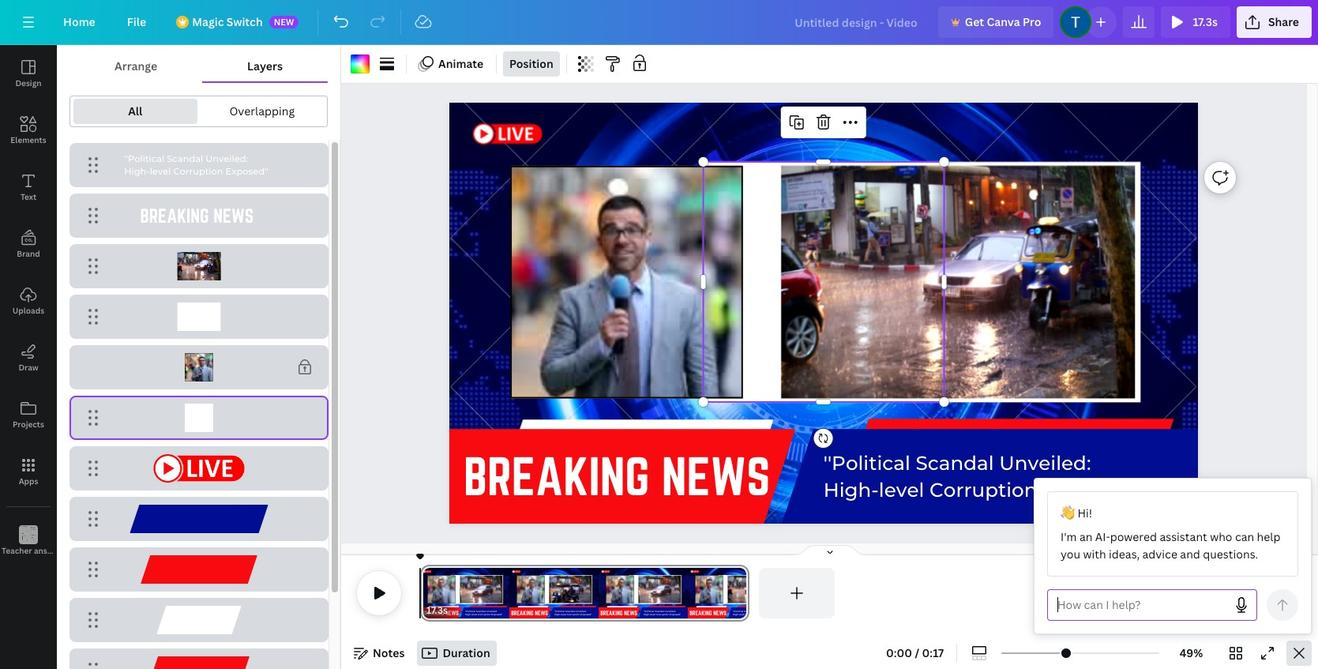 Task type: vqa. For each thing, say whether or not it's contained in the screenshot.
Layers "button" on the left top of the page
yes



Task type: describe. For each thing, give the bounding box(es) containing it.
high- inside button
[[124, 166, 150, 177]]

side panel tab list
[[0, 45, 80, 570]]

breaking news button
[[70, 194, 329, 238]]

questions.
[[1204, 547, 1259, 562]]

elements button
[[0, 102, 57, 159]]

text
[[20, 191, 36, 202]]

0:00
[[887, 646, 913, 661]]

share
[[1269, 14, 1300, 29]]

with
[[1084, 547, 1107, 562]]

layers
[[247, 58, 283, 73]]

1 horizontal spatial breaking news
[[464, 448, 771, 505]]

''political scandal unveiled: high-level corruption exposed'' inside button
[[124, 153, 268, 177]]

can
[[1236, 529, 1255, 544]]

👋 hi!
[[1061, 506, 1093, 521]]

design button
[[0, 45, 57, 102]]

apps
[[19, 476, 38, 487]]

help
[[1258, 529, 1281, 544]]

news inside button
[[213, 205, 254, 226]]

brand button
[[0, 216, 57, 273]]

1 horizontal spatial ''political
[[824, 451, 911, 475]]

canva
[[987, 14, 1021, 29]]

all
[[128, 104, 142, 119]]

file button
[[114, 6, 159, 38]]

unveiled: inside button
[[206, 153, 248, 164]]

ideas,
[[1109, 547, 1140, 562]]

an
[[1080, 529, 1093, 544]]

teacher answer keys
[[2, 545, 80, 556]]

;
[[27, 547, 30, 557]]

home link
[[51, 6, 108, 38]]

1 horizontal spatial corruption
[[930, 478, 1038, 502]]

get canva pro button
[[939, 6, 1054, 38]]

Overlapping button
[[200, 99, 324, 124]]

arrange
[[115, 58, 157, 73]]

Page title text field
[[455, 603, 461, 619]]

''political inside button
[[124, 153, 165, 164]]

get
[[965, 14, 985, 29]]

overlapping
[[229, 104, 295, 119]]

switch
[[227, 14, 263, 29]]

assistant panel dialog
[[1034, 478, 1313, 635]]

#ffffff image
[[351, 55, 370, 73]]

49% button
[[1166, 641, 1218, 666]]

duration
[[443, 646, 490, 661]]

49%
[[1180, 646, 1204, 661]]

1 vertical spatial news
[[662, 448, 771, 505]]

ai-
[[1096, 529, 1111, 544]]

text button
[[0, 159, 57, 216]]

scandal inside ''political scandal unveiled: high-level corruption exposed'' button
[[167, 153, 203, 164]]

1 horizontal spatial exposed''
[[1043, 478, 1136, 502]]

uploads button
[[0, 273, 57, 330]]

👋
[[1061, 506, 1075, 521]]

''political scandal unveiled: high-level corruption exposed'' button
[[70, 143, 329, 187]]

projects button
[[0, 386, 57, 443]]

powered
[[1111, 529, 1158, 544]]

animate button
[[413, 51, 490, 77]]



Task type: locate. For each thing, give the bounding box(es) containing it.
and
[[1181, 547, 1201, 562]]

1 vertical spatial ''political
[[824, 451, 911, 475]]

you
[[1061, 547, 1081, 562]]

high- down 'all' button in the top left of the page
[[124, 166, 150, 177]]

0 vertical spatial 17.3s button
[[1162, 6, 1231, 38]]

0 horizontal spatial breaking
[[140, 205, 209, 226]]

home
[[63, 14, 95, 29]]

1 horizontal spatial level
[[879, 478, 925, 502]]

high- up hide pages image
[[824, 478, 879, 502]]

unveiled: down overlapping button
[[206, 153, 248, 164]]

0 vertical spatial ''political scandal unveiled: high-level corruption exposed''
[[124, 153, 268, 177]]

unveiled: up 👋
[[1000, 451, 1092, 475]]

1 horizontal spatial news
[[662, 448, 771, 505]]

exposed'' up "hi!"
[[1043, 478, 1136, 502]]

''political scandal unveiled: high-level corruption exposed''
[[124, 153, 268, 177], [824, 451, 1136, 502]]

file
[[127, 14, 146, 29]]

brand
[[17, 248, 40, 259]]

1 vertical spatial exposed''
[[1043, 478, 1136, 502]]

who
[[1211, 529, 1233, 544]]

17.3s button
[[1162, 6, 1231, 38], [427, 603, 448, 619]]

0 horizontal spatial high-
[[124, 166, 150, 177]]

1 vertical spatial level
[[879, 478, 925, 502]]

hide pages image
[[792, 544, 868, 557]]

i'm an ai-powered assistant who can help you with ideas, advice and questions.
[[1061, 529, 1281, 562]]

1 vertical spatial scandal
[[916, 451, 995, 475]]

position button
[[503, 51, 560, 77]]

0:17
[[923, 646, 944, 661]]

1 horizontal spatial high-
[[824, 478, 879, 502]]

notes button
[[348, 641, 411, 666]]

arrange button
[[70, 51, 202, 81]]

i'm
[[1061, 529, 1077, 544]]

corruption
[[173, 166, 223, 177], [930, 478, 1038, 502]]

exposed'' down overlapping button
[[226, 166, 268, 177]]

scandal
[[167, 153, 203, 164], [916, 451, 995, 475]]

1 vertical spatial breaking
[[464, 448, 650, 505]]

animate
[[439, 56, 484, 71]]

1 vertical spatial 17.3s
[[427, 604, 448, 617]]

new
[[274, 16, 294, 28]]

0 vertical spatial unveiled:
[[206, 153, 248, 164]]

corruption inside button
[[173, 166, 223, 177]]

0 vertical spatial news
[[213, 205, 254, 226]]

high-
[[124, 166, 150, 177], [824, 478, 879, 502]]

1 horizontal spatial scandal
[[916, 451, 995, 475]]

keys
[[63, 545, 80, 556]]

get canva pro
[[965, 14, 1042, 29]]

design
[[15, 77, 42, 89]]

assistant
[[1160, 529, 1208, 544]]

Design title text field
[[782, 6, 932, 38]]

unveiled:
[[206, 153, 248, 164], [1000, 451, 1092, 475]]

1 horizontal spatial 17.3s button
[[1162, 6, 1231, 38]]

0 vertical spatial breaking news
[[140, 205, 254, 226]]

1 vertical spatial ''political scandal unveiled: high-level corruption exposed''
[[824, 451, 1136, 502]]

0 horizontal spatial level
[[150, 166, 171, 177]]

exposed'' inside ''political scandal unveiled: high-level corruption exposed'' button
[[226, 166, 268, 177]]

0:00 / 0:17
[[887, 646, 944, 661]]

1 vertical spatial breaking news
[[464, 448, 771, 505]]

All button
[[73, 99, 197, 124]]

magic switch
[[192, 14, 263, 29]]

17.3s
[[1193, 14, 1218, 29], [427, 604, 448, 617]]

/
[[915, 646, 920, 661]]

draw
[[18, 362, 38, 373]]

notes
[[373, 646, 405, 661]]

uploads
[[13, 305, 44, 316]]

0 horizontal spatial 17.3s
[[427, 604, 448, 617]]

17.3s button inside main menu bar
[[1162, 6, 1231, 38]]

0 horizontal spatial corruption
[[173, 166, 223, 177]]

trimming, start edge slider
[[420, 568, 435, 619]]

trimming, end edge slider
[[736, 568, 750, 619]]

0 vertical spatial exposed''
[[226, 166, 268, 177]]

0 horizontal spatial 17.3s button
[[427, 603, 448, 619]]

breaking
[[140, 205, 209, 226], [464, 448, 650, 505]]

1 horizontal spatial ''political scandal unveiled: high-level corruption exposed''
[[824, 451, 1136, 502]]

0 horizontal spatial news
[[213, 205, 254, 226]]

hi!
[[1078, 506, 1093, 521]]

17.3s button left "share" dropdown button
[[1162, 6, 1231, 38]]

0 vertical spatial high-
[[124, 166, 150, 177]]

17.3s left "share" dropdown button
[[1193, 14, 1218, 29]]

1 vertical spatial high-
[[824, 478, 879, 502]]

0 horizontal spatial breaking news
[[140, 205, 254, 226]]

0 vertical spatial 17.3s
[[1193, 14, 1218, 29]]

teacher
[[2, 545, 32, 556]]

0 vertical spatial scandal
[[167, 153, 203, 164]]

layers button
[[202, 51, 328, 81]]

exposed''
[[226, 166, 268, 177], [1043, 478, 1136, 502]]

position
[[510, 56, 554, 71]]

level inside ''political scandal unveiled: high-level corruption exposed'' button
[[150, 166, 171, 177]]

share button
[[1237, 6, 1313, 38]]

breaking news
[[140, 205, 254, 226], [464, 448, 771, 505]]

duration button
[[418, 641, 497, 666]]

advice
[[1143, 547, 1178, 562]]

''political
[[124, 153, 165, 164], [824, 451, 911, 475]]

level
[[150, 166, 171, 177], [879, 478, 925, 502]]

0 horizontal spatial scandal
[[167, 153, 203, 164]]

0 horizontal spatial exposed''
[[226, 166, 268, 177]]

answer
[[34, 545, 61, 556]]

news
[[213, 205, 254, 226], [662, 448, 771, 505]]

pro
[[1023, 14, 1042, 29]]

0 vertical spatial level
[[150, 166, 171, 177]]

1 horizontal spatial 17.3s
[[1193, 14, 1218, 29]]

0 horizontal spatial unveiled:
[[206, 153, 248, 164]]

0 vertical spatial breaking
[[140, 205, 209, 226]]

0 horizontal spatial ''political
[[124, 153, 165, 164]]

0 vertical spatial ''political
[[124, 153, 165, 164]]

main menu bar
[[0, 0, 1319, 45]]

1 vertical spatial unveiled:
[[1000, 451, 1092, 475]]

elements
[[10, 134, 46, 145]]

1 horizontal spatial unveiled:
[[1000, 451, 1092, 475]]

17.3s left page title text box
[[427, 604, 448, 617]]

magic
[[192, 14, 224, 29]]

0 vertical spatial corruption
[[173, 166, 223, 177]]

apps button
[[0, 443, 57, 500]]

1 vertical spatial 17.3s button
[[427, 603, 448, 619]]

breaking news inside button
[[140, 205, 254, 226]]

breaking inside button
[[140, 205, 209, 226]]

1 horizontal spatial breaking
[[464, 448, 650, 505]]

17.3s inside 'button'
[[1193, 14, 1218, 29]]

0 horizontal spatial ''political scandal unveiled: high-level corruption exposed''
[[124, 153, 268, 177]]

Ask Canva Assistant for help text field
[[1058, 590, 1226, 620]]

projects
[[13, 419, 44, 430]]

draw button
[[0, 330, 57, 386]]

17.3s button left page title text box
[[427, 603, 448, 619]]

1 vertical spatial corruption
[[930, 478, 1038, 502]]



